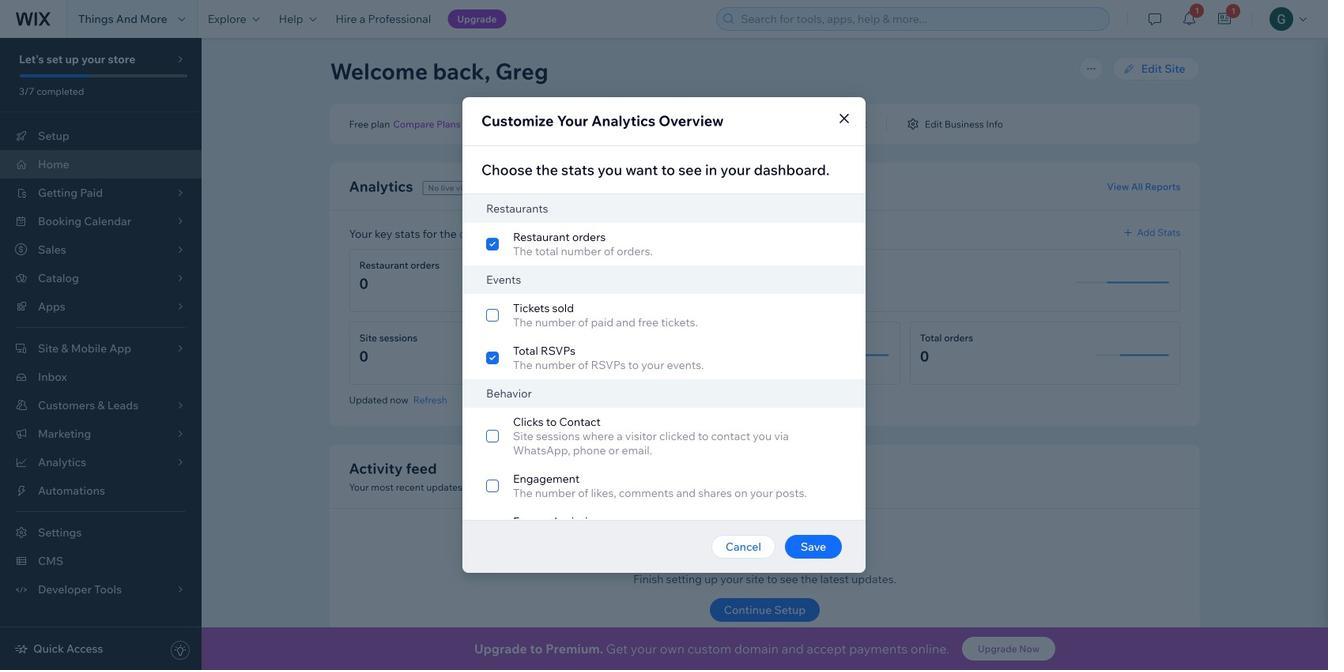 Task type: vqa. For each thing, say whether or not it's contained in the screenshot.
search for tools, apps, help & more... field
yes



Task type: locate. For each thing, give the bounding box(es) containing it.
sidebar element
[[0, 38, 202, 671]]

None checkbox
[[463, 465, 866, 508]]

None checkbox
[[463, 223, 866, 266], [463, 294, 866, 337], [463, 337, 866, 380], [463, 408, 866, 465], [463, 508, 866, 550], [463, 223, 866, 266], [463, 294, 866, 337], [463, 337, 866, 380], [463, 408, 866, 465], [463, 508, 866, 550]]

Search for tools, apps, help & more... field
[[737, 8, 1105, 30]]



